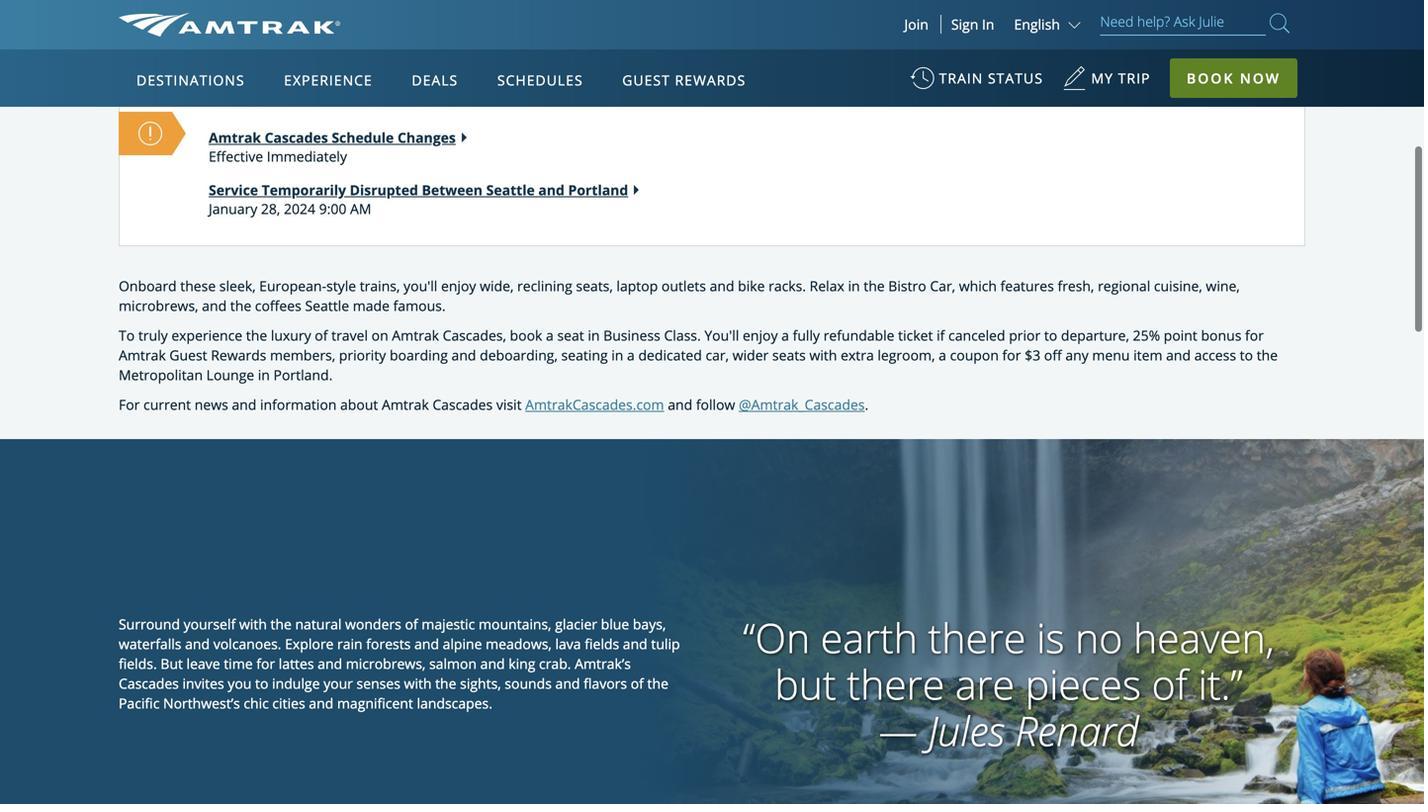Task type: locate. For each thing, give the bounding box(es) containing it.
and down crab.
[[555, 674, 580, 693]]

to up off
[[1044, 326, 1058, 345]]

of right flavors
[[631, 674, 644, 693]]

cascades up temporarily
[[265, 128, 328, 147]]

seattle down style
[[305, 296, 349, 315]]

1 horizontal spatial rewards
[[675, 71, 746, 90]]

2 horizontal spatial to
[[1240, 346, 1253, 365]]

dedicated
[[638, 346, 702, 365]]

to right access
[[1240, 346, 1253, 365]]

2 horizontal spatial with
[[810, 346, 837, 365]]

and down cascades,
[[452, 346, 476, 365]]

0 vertical spatial enjoy
[[441, 276, 476, 295]]

disrupted
[[350, 181, 418, 199]]

your
[[323, 674, 353, 693]]

reclining
[[517, 276, 572, 295]]

25%
[[1133, 326, 1160, 345]]

0 vertical spatial rewards
[[675, 71, 746, 90]]

in right relax
[[848, 276, 860, 295]]

0 horizontal spatial seattle
[[305, 296, 349, 315]]

with up volcanoes. on the left of page
[[239, 615, 267, 633]]

business
[[603, 326, 660, 345]]

cascades inside 'surround yourself with the natural wonders of majestic mountains, glacier blue bays, waterfalls and volcanoes. explore rain forests and alpine meadows, lava fields and tulip fields. but leave time for lattes and microbrews, salmon and king crab. amtrak's cascades invites you to indulge your senses with the sights, sounds and flavors of the pacific northwest's chic cities and magnificent landscapes.'
[[119, 674, 179, 693]]

point
[[1164, 326, 1198, 345]]

time
[[224, 654, 253, 673]]

1 horizontal spatial microbrews,
[[346, 654, 426, 673]]

1 horizontal spatial guest
[[622, 71, 670, 90]]

1 horizontal spatial cascades
[[265, 128, 328, 147]]

coupon
[[950, 346, 999, 365]]

lounge
[[206, 366, 254, 384]]

service temporarily disrupted between seattle and portland january 28, 2024 9:00 am
[[209, 181, 628, 218]]

a left seat
[[546, 326, 554, 345]]

members,
[[270, 346, 335, 365]]

and down majestic
[[414, 634, 439, 653]]

2 horizontal spatial for
[[1245, 326, 1264, 345]]

extra
[[841, 346, 874, 365]]

for inside 'surround yourself with the natural wonders of majestic mountains, glacier blue bays, waterfalls and volcanoes. explore rain forests and alpine meadows, lava fields and tulip fields. but leave time for lattes and microbrews, salmon and king crab. amtrak's cascades invites you to indulge your senses with the sights, sounds and flavors of the pacific northwest's chic cities and magnificent landscapes.'
[[256, 654, 275, 673]]

seattle right 'between'
[[486, 181, 535, 199]]

join button
[[893, 15, 941, 34]]

amtrak up service
[[209, 128, 261, 147]]

now
[[1240, 69, 1281, 88]]

banner
[[0, 0, 1424, 457]]

of up forests
[[405, 615, 418, 633]]

sign
[[951, 15, 978, 34]]

amtrak cascades schedule changes effective immediately
[[209, 128, 456, 166]]

1 horizontal spatial for
[[1002, 346, 1021, 365]]

2 vertical spatial cascades
[[119, 674, 179, 693]]

mountains,
[[479, 615, 551, 633]]

rewards inside to truly experience the luxury of travel on amtrak cascades, book a seat in business class. you'll enjoy a fully refundable ticket if canceled prior to departure, 25% point bonus for amtrak guest rewards members, priority boarding and deboarding, seating in a dedicated car, wider seats with extra legroom, a coupon for $3 off any menu item and access to the metropolitan lounge in portland.
[[211, 346, 266, 365]]

and
[[538, 181, 565, 199], [710, 276, 734, 295], [202, 296, 227, 315], [452, 346, 476, 365], [232, 395, 257, 414], [668, 395, 693, 414], [185, 634, 210, 653], [414, 634, 439, 653], [623, 634, 648, 653], [318, 654, 342, 673], [480, 654, 505, 673], [555, 674, 580, 693], [309, 694, 334, 713]]

1 horizontal spatial seattle
[[486, 181, 535, 199]]

2 vertical spatial for
[[256, 654, 275, 673]]

schedules link
[[489, 49, 591, 107]]

for
[[1245, 326, 1264, 345], [1002, 346, 1021, 365], [256, 654, 275, 673]]

bonus
[[1201, 326, 1242, 345]]

the left the luxury at the top left
[[246, 326, 267, 345]]

book
[[510, 326, 542, 345]]

indulge
[[272, 674, 320, 693]]

seats,
[[576, 276, 613, 295]]

amtrak up boarding
[[392, 326, 439, 345]]

the down tulip at the left bottom of the page
[[647, 674, 669, 693]]

features
[[1001, 276, 1054, 295]]

the right access
[[1257, 346, 1278, 365]]

1 vertical spatial cascades
[[433, 395, 493, 414]]

there left "is"
[[928, 610, 1026, 665]]

microbrews, down the onboard
[[119, 296, 198, 315]]

2 horizontal spatial cascades
[[433, 395, 493, 414]]

train status link
[[911, 59, 1043, 108]]

cascades
[[265, 128, 328, 147], [433, 395, 493, 414], [119, 674, 179, 693]]

a up seats
[[781, 326, 789, 345]]

king
[[509, 654, 535, 673]]

1 vertical spatial with
[[239, 615, 267, 633]]

1 vertical spatial seattle
[[305, 296, 349, 315]]

news
[[195, 395, 228, 414]]

0 vertical spatial with
[[810, 346, 837, 365]]

the down sleek,
[[230, 296, 251, 315]]

visit
[[496, 395, 522, 414]]

1 horizontal spatial enjoy
[[743, 326, 778, 345]]

for down volcanoes. on the left of page
[[256, 654, 275, 673]]

2 vertical spatial with
[[404, 674, 432, 693]]

fields.
[[119, 654, 157, 673]]

1 vertical spatial guest
[[169, 346, 207, 365]]

1 vertical spatial for
[[1002, 346, 1021, 365]]

luxury
[[271, 326, 311, 345]]

with down the fully
[[810, 346, 837, 365]]

meadows,
[[486, 634, 552, 653]]

rewards inside "popup button"
[[675, 71, 746, 90]]

0 horizontal spatial to
[[255, 674, 268, 693]]

enjoy right you'll
[[441, 276, 476, 295]]

microbrews, inside 'onboard these sleek, european-style trains, you'll enjoy wide, reclining seats, laptop outlets and bike racks. relax in the bistro car, which features fresh, regional cuisine, wine, microbrews, and the coffees seattle made famous.'
[[119, 296, 198, 315]]

portland
[[568, 181, 628, 199]]

travel
[[331, 326, 368, 345]]

my
[[1091, 69, 1114, 88]]

"on earth there is no heaven, but there are pieces of it." —                                      jules renard
[[743, 610, 1275, 758]]

0 vertical spatial guest
[[622, 71, 670, 90]]

microbrews, down forests
[[346, 654, 426, 673]]

1 vertical spatial microbrews,
[[346, 654, 426, 673]]

my trip
[[1091, 69, 1151, 88]]

1 horizontal spatial to
[[1044, 326, 1058, 345]]

waterfalls
[[119, 634, 181, 653]]

cuisine,
[[1154, 276, 1202, 295]]

0 horizontal spatial enjoy
[[441, 276, 476, 295]]

guest rewards
[[622, 71, 746, 90]]

amtrak image
[[119, 13, 340, 37]]

of left it."
[[1152, 656, 1188, 712]]

english button
[[1014, 15, 1085, 34]]

prior
[[1009, 326, 1041, 345]]

cascades left visit
[[433, 395, 493, 414]]

0 horizontal spatial for
[[256, 654, 275, 673]]

experience button
[[276, 52, 381, 108]]

to truly experience the luxury of travel on amtrak cascades, book a seat in business class. you'll enjoy a fully refundable ticket if canceled prior to departure, 25% point bonus for amtrak guest rewards members, priority boarding and deboarding, seating in a dedicated car, wider seats with extra legroom, a coupon for $3 off any menu item and access to the metropolitan lounge in portland.
[[119, 326, 1278, 384]]

enjoy up "wider"
[[743, 326, 778, 345]]

a down if at the right top of the page
[[939, 346, 946, 365]]

alpine
[[443, 634, 482, 653]]

Please enter your search item search field
[[1100, 10, 1266, 36]]

0 vertical spatial microbrews,
[[119, 296, 198, 315]]

a
[[546, 326, 554, 345], [781, 326, 789, 345], [627, 346, 635, 365], [939, 346, 946, 365]]

sign in
[[951, 15, 994, 34]]

1 vertical spatial rewards
[[211, 346, 266, 365]]

for right bonus
[[1245, 326, 1264, 345]]

0 vertical spatial cascades
[[265, 128, 328, 147]]

a down business
[[627, 346, 635, 365]]

between
[[422, 181, 483, 199]]

to up chic
[[255, 674, 268, 693]]

cascades up pacific
[[119, 674, 179, 693]]

surround
[[119, 615, 180, 633]]

seattle inside service temporarily disrupted between seattle and portland january 28, 2024 9:00 am
[[486, 181, 535, 199]]

crab.
[[539, 654, 571, 673]]

microbrews, inside 'surround yourself with the natural wonders of majestic mountains, glacier blue bays, waterfalls and volcanoes. explore rain forests and alpine meadows, lava fields and tulip fields. but leave time for lattes and microbrews, salmon and king crab. amtrak's cascades invites you to indulge your senses with the sights, sounds and flavors of the pacific northwest's chic cities and magnificent landscapes.'
[[346, 654, 426, 673]]

wide,
[[480, 276, 514, 295]]

of up 'members,'
[[315, 326, 328, 345]]

0 horizontal spatial microbrews,
[[119, 296, 198, 315]]

enjoy inside 'onboard these sleek, european-style trains, you'll enjoy wide, reclining seats, laptop outlets and bike racks. relax in the bistro car, which features fresh, regional cuisine, wine, microbrews, and the coffees seattle made famous.'
[[441, 276, 476, 295]]

onboard
[[119, 276, 177, 295]]

and down your in the bottom of the page
[[309, 694, 334, 713]]

of inside "on earth there is no heaven, but there are pieces of it." —                                      jules renard
[[1152, 656, 1188, 712]]

and left bike
[[710, 276, 734, 295]]

0 horizontal spatial rewards
[[211, 346, 266, 365]]

1 horizontal spatial with
[[404, 674, 432, 693]]

2 vertical spatial to
[[255, 674, 268, 693]]

leave
[[186, 654, 220, 673]]

schedule
[[332, 128, 394, 147]]

with right senses
[[404, 674, 432, 693]]

lattes
[[279, 654, 314, 673]]

0 horizontal spatial cascades
[[119, 674, 179, 693]]

menu
[[1092, 346, 1130, 365]]

sounds
[[505, 674, 552, 693]]

amtrak right about
[[382, 395, 429, 414]]

access
[[1194, 346, 1236, 365]]

enjoy
[[441, 276, 476, 295], [743, 326, 778, 345]]

1 vertical spatial to
[[1240, 346, 1253, 365]]

of
[[315, 326, 328, 345], [405, 615, 418, 633], [1152, 656, 1188, 712], [631, 674, 644, 693]]

landscapes.
[[417, 694, 492, 713]]

—
[[879, 703, 918, 758]]

ticket
[[898, 326, 933, 345]]

it."
[[1198, 656, 1243, 712]]

0 horizontal spatial guest
[[169, 346, 207, 365]]

flavors
[[584, 674, 627, 693]]

sign in button
[[951, 15, 994, 34]]

in down business
[[611, 346, 623, 365]]

earth
[[821, 610, 918, 665]]

follow
[[696, 395, 735, 414]]

northwest's
[[163, 694, 240, 713]]

amtrak
[[209, 128, 261, 147], [392, 326, 439, 345], [119, 346, 166, 365], [382, 395, 429, 414]]

for left $3
[[1002, 346, 1021, 365]]

amtrak's
[[575, 654, 631, 673]]

and left portland
[[538, 181, 565, 199]]

experience
[[284, 71, 373, 90]]

1 vertical spatial enjoy
[[743, 326, 778, 345]]

and inside to truly experience the luxury of travel on amtrak cascades, book a seat in business class. you'll enjoy a fully refundable ticket if canceled prior to departure, 25% point bonus for amtrak guest rewards members, priority boarding and deboarding, seating in a dedicated car, wider seats with extra legroom, a coupon for $3 off any menu item and access to the metropolitan lounge in portland.
[[452, 346, 476, 365]]

application
[[192, 165, 667, 442]]

0 vertical spatial seattle
[[486, 181, 535, 199]]

0 vertical spatial for
[[1245, 326, 1264, 345]]



Task type: describe. For each thing, give the bounding box(es) containing it.
enjoy inside to truly experience the luxury of travel on amtrak cascades, book a seat in business class. you'll enjoy a fully refundable ticket if canceled prior to departure, 25% point bonus for amtrak guest rewards members, priority boarding and deboarding, seating in a dedicated car, wider seats with extra legroom, a coupon for $3 off any menu item and access to the metropolitan lounge in portland.
[[743, 326, 778, 345]]

chic
[[244, 694, 269, 713]]

renard
[[1015, 703, 1139, 758]]

there left are
[[847, 656, 945, 712]]

and down lounge
[[232, 395, 257, 414]]

temporarily
[[262, 181, 346, 199]]

car,
[[930, 276, 956, 295]]

fields
[[585, 634, 619, 653]]

car,
[[706, 346, 729, 365]]

service
[[209, 181, 258, 199]]

glacier
[[555, 615, 597, 633]]

wider
[[733, 346, 769, 365]]

magnificent
[[337, 694, 413, 713]]

and down these in the top of the page
[[202, 296, 227, 315]]

@amtrak_cascades link
[[739, 395, 865, 414]]

sleek,
[[219, 276, 256, 295]]

yourself
[[184, 615, 236, 633]]

effective
[[209, 147, 263, 166]]

deboarding,
[[480, 346, 558, 365]]

seattle inside 'onboard these sleek, european-style trains, you'll enjoy wide, reclining seats, laptop outlets and bike racks. relax in the bistro car, which features fresh, regional cuisine, wine, microbrews, and the coffees seattle made famous.'
[[305, 296, 349, 315]]

book now button
[[1170, 58, 1298, 98]]

bistro
[[888, 276, 926, 295]]

are
[[955, 656, 1015, 712]]

seating
[[561, 346, 608, 365]]

fresh,
[[1058, 276, 1094, 295]]

for current news and information about amtrak cascades visit amtrakcascades.com and follow @amtrak_cascades .
[[119, 395, 869, 414]]

explore
[[285, 634, 334, 653]]

search icon image
[[1270, 9, 1290, 37]]

guest inside to truly experience the luxury of travel on amtrak cascades, book a seat in business class. you'll enjoy a fully refundable ticket if canceled prior to departure, 25% point bonus for amtrak guest rewards members, priority boarding and deboarding, seating in a dedicated car, wider seats with extra legroom, a coupon for $3 off any menu item and access to the metropolitan lounge in portland.
[[169, 346, 207, 365]]

0 horizontal spatial with
[[239, 615, 267, 633]]

am
[[350, 199, 371, 218]]

guest inside "popup button"
[[622, 71, 670, 90]]

guest rewards button
[[614, 52, 754, 108]]

@amtrak_cascades
[[739, 395, 865, 414]]

and inside service temporarily disrupted between seattle and portland january 28, 2024 9:00 am
[[538, 181, 565, 199]]

portland.
[[273, 366, 333, 384]]

book now
[[1187, 69, 1281, 88]]

tulip
[[651, 634, 680, 653]]

schedules
[[497, 71, 583, 90]]

boarding
[[390, 346, 448, 365]]

deals
[[412, 71, 458, 90]]

banner containing join
[[0, 0, 1424, 457]]

wine,
[[1206, 276, 1240, 295]]

my trip button
[[1063, 59, 1151, 108]]

amtrakcascades.com link
[[525, 395, 664, 414]]

outlets
[[662, 276, 706, 295]]

majestic
[[422, 615, 475, 633]]

to
[[119, 326, 135, 345]]

seat
[[557, 326, 584, 345]]

truly
[[138, 326, 168, 345]]

wonders
[[345, 615, 401, 633]]

and down bays,
[[623, 634, 648, 653]]

item and
[[1134, 346, 1191, 365]]

blue
[[601, 615, 629, 633]]

to inside 'surround yourself with the natural wonders of majestic mountains, glacier blue bays, waterfalls and volcanoes. explore rain forests and alpine meadows, lava fields and tulip fields. but leave time for lattes and microbrews, salmon and king crab. amtrak's cascades invites you to indulge your senses with the sights, sounds and flavors of the pacific northwest's chic cities and magnificent landscapes.'
[[255, 674, 268, 693]]

the left bistro
[[864, 276, 885, 295]]

and up the sights,
[[480, 654, 505, 673]]

forests
[[366, 634, 411, 653]]

departure,
[[1061, 326, 1129, 345]]

coffees
[[255, 296, 301, 315]]

for
[[119, 395, 140, 414]]

destinations button
[[129, 52, 253, 108]]

train status
[[939, 69, 1043, 88]]

train
[[939, 69, 983, 88]]

of inside to truly experience the luxury of travel on amtrak cascades, book a seat in business class. you'll enjoy a fully refundable ticket if canceled prior to departure, 25% point bonus for amtrak guest rewards members, priority boarding and deboarding, seating in a dedicated car, wider seats with extra legroom, a coupon for $3 off any menu item and access to the metropolitan lounge in portland.
[[315, 326, 328, 345]]

0 vertical spatial to
[[1044, 326, 1058, 345]]

amtrak inside amtrak cascades schedule changes effective immediately
[[209, 128, 261, 147]]

on
[[372, 326, 388, 345]]

surround yourself with the natural wonders of majestic mountains, glacier blue bays, waterfalls and volcanoes. explore rain forests and alpine meadows, lava fields and tulip fields. but leave time for lattes and microbrews, salmon and king crab. amtrak's cascades invites you to indulge your senses with the sights, sounds and flavors of the pacific northwest's chic cities and magnificent landscapes.
[[119, 615, 680, 713]]

lava
[[555, 634, 581, 653]]

seats
[[772, 346, 806, 365]]

rain
[[337, 634, 363, 653]]

any
[[1066, 346, 1089, 365]]

current
[[143, 395, 191, 414]]

cascades inside amtrak cascades schedule changes effective immediately
[[265, 128, 328, 147]]

bike
[[738, 276, 765, 295]]

changes
[[398, 128, 456, 147]]

senses
[[357, 674, 400, 693]]

refundable
[[824, 326, 895, 345]]

in inside 'onboard these sleek, european-style trains, you'll enjoy wide, reclining seats, laptop outlets and bike racks. relax in the bistro car, which features fresh, regional cuisine, wine, microbrews, and the coffees seattle made famous.'
[[848, 276, 860, 295]]

and up leave
[[185, 634, 210, 653]]

and up your in the bottom of the page
[[318, 654, 342, 673]]

metropolitan
[[119, 366, 203, 384]]

pieces
[[1025, 656, 1141, 712]]

2024
[[284, 199, 316, 218]]

bays,
[[633, 615, 666, 633]]

in right lounge
[[258, 366, 270, 384]]

the down salmon
[[435, 674, 456, 693]]

with inside to truly experience the luxury of travel on amtrak cascades, book a seat in business class. you'll enjoy a fully refundable ticket if canceled prior to departure, 25% point bonus for amtrak guest rewards members, priority boarding and deboarding, seating in a dedicated car, wider seats with extra legroom, a coupon for $3 off any menu item and access to the metropolitan lounge in portland.
[[810, 346, 837, 365]]

is
[[1037, 610, 1065, 665]]

in up seating
[[588, 326, 600, 345]]

style
[[326, 276, 356, 295]]

28,
[[261, 199, 280, 218]]

invites
[[182, 674, 224, 693]]

amtrak cascades schedule changes link
[[209, 128, 456, 147]]

trains,
[[360, 276, 400, 295]]

regions map image
[[192, 165, 667, 442]]

the up explore on the left of page
[[270, 615, 292, 633]]

amtrak down truly
[[119, 346, 166, 365]]

english
[[1014, 15, 1060, 34]]

cascades,
[[443, 326, 506, 345]]

but
[[161, 654, 183, 673]]

and left follow
[[668, 395, 693, 414]]

sights,
[[460, 674, 501, 693]]

pacific
[[119, 694, 160, 713]]

you
[[228, 674, 252, 693]]

cities
[[272, 694, 305, 713]]

canceled
[[949, 326, 1005, 345]]



Task type: vqa. For each thing, say whether or not it's contained in the screenshot.
THE TRAIN
yes



